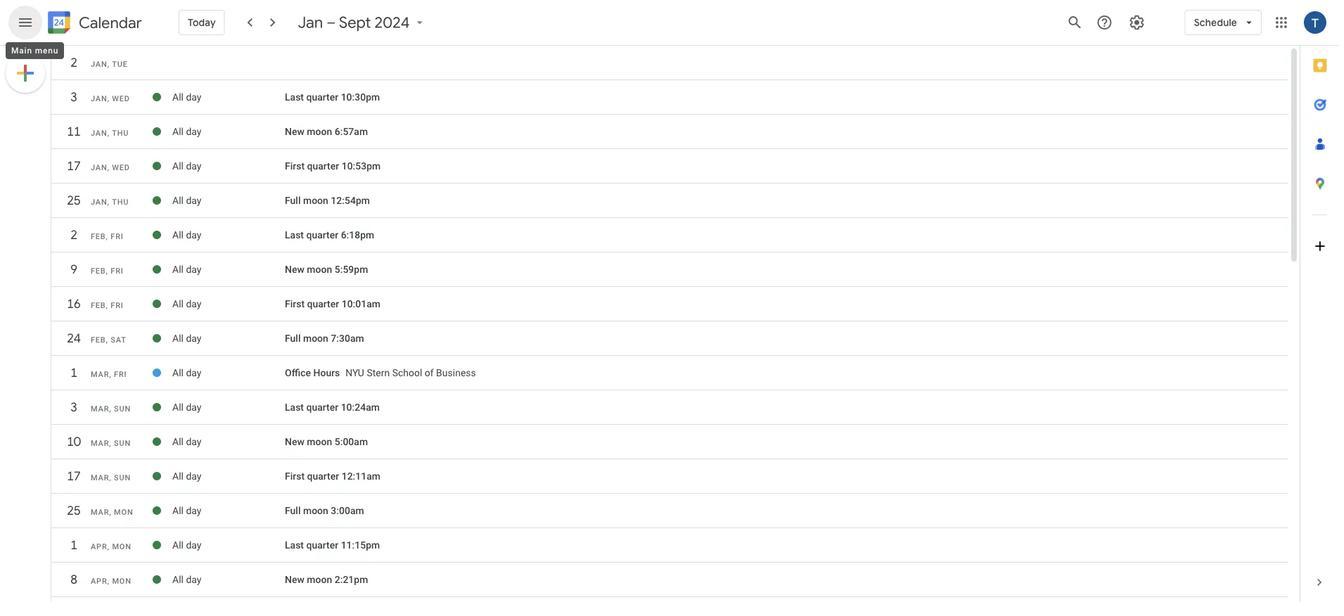 Task type: vqa. For each thing, say whether or not it's contained in the screenshot.
5:59pm
yes



Task type: locate. For each thing, give the bounding box(es) containing it.
1 17 from the top
[[66, 158, 80, 174]]

15 day from the top
[[186, 574, 202, 586]]

all inside 2 row
[[172, 229, 184, 241]]

1 1 row from the top
[[51, 360, 1289, 393]]

2 2 link from the top
[[61, 222, 87, 248]]

mar , sun
[[91, 405, 131, 413], [91, 439, 131, 448], [91, 474, 131, 482]]

1 jan , wed from the top
[[91, 94, 130, 103]]

2 17 link from the top
[[61, 464, 87, 489]]

first down new moon 6:57am button
[[285, 160, 305, 172]]

tab list
[[1301, 46, 1340, 563]]

24 row
[[51, 326, 1289, 358]]

all day cell inside 10 'row'
[[172, 431, 285, 453]]

moon inside 10 'row'
[[307, 436, 332, 448]]

24 link
[[61, 326, 87, 351]]

1 vertical spatial 3
[[70, 399, 77, 416]]

day inside 24 row
[[186, 333, 202, 344]]

1 row up 8 row on the bottom
[[51, 533, 1289, 565]]

day for last quarter 6:18pm
[[186, 229, 202, 241]]

1 vertical spatial 25 link
[[61, 498, 87, 524]]

mar , sun down mar , fri
[[91, 405, 131, 413]]

25 row up 2 row
[[51, 188, 1289, 220]]

1 25 row from the top
[[51, 188, 1289, 220]]

all inside the '16' row
[[172, 298, 184, 310]]

menu
[[35, 46, 59, 56]]

feb for 16
[[91, 301, 106, 310]]

1 vertical spatial apr
[[91, 577, 107, 586]]

hours
[[313, 367, 340, 379]]

1 mar from the top
[[91, 370, 109, 379]]

day inside the 11 row
[[186, 126, 202, 137]]

0 vertical spatial 1 row
[[51, 360, 1289, 393]]

moon inside 8 row
[[307, 574, 332, 586]]

first up full moon 3:00am button
[[285, 471, 305, 482]]

12:54pm
[[331, 195, 370, 206]]

14 all from the top
[[172, 540, 184, 551]]

moon left 5:00am
[[307, 436, 332, 448]]

1 vertical spatial mar , sun
[[91, 439, 131, 448]]

apr , mon inside 8 row
[[91, 577, 131, 586]]

moon left 6:57am
[[307, 126, 332, 137]]

quarter for 6:18pm
[[306, 229, 339, 241]]

13 all day cell from the top
[[172, 500, 285, 522]]

mar inside 10 'row'
[[91, 439, 109, 448]]

last up new moon 6:57am button
[[285, 91, 304, 103]]

12 all day cell from the top
[[172, 465, 285, 488]]

25 down 11 on the top of page
[[66, 192, 80, 209]]

last inside 1 row
[[285, 540, 304, 551]]

jan , thu inside 25 row
[[91, 198, 129, 207]]

wed
[[112, 94, 130, 103], [112, 163, 130, 172]]

all day cell for last quarter 10:24am
[[172, 396, 285, 419]]

10 all day from the top
[[172, 402, 202, 413]]

2 inside row
[[70, 227, 77, 243]]

10:01am
[[342, 298, 381, 310]]

feb , fri
[[91, 232, 124, 241], [91, 267, 124, 276], [91, 301, 124, 310]]

quarter up new moon 5:00am button
[[306, 402, 339, 413]]

25 link
[[61, 188, 87, 213], [61, 498, 87, 524]]

0 vertical spatial 17 link
[[61, 153, 87, 179]]

fri inside 9 row
[[111, 267, 124, 276]]

day inside the '16' row
[[186, 298, 202, 310]]

25 left mar , mon
[[66, 503, 80, 519]]

new down last quarter 6:18pm button in the left top of the page
[[285, 264, 305, 275]]

15 all day from the top
[[172, 574, 202, 586]]

last for last quarter 10:24am
[[285, 402, 304, 413]]

,
[[107, 60, 110, 69], [107, 94, 110, 103], [107, 129, 110, 138], [107, 163, 110, 172], [107, 198, 110, 207], [106, 232, 108, 241], [106, 267, 108, 276], [106, 301, 108, 310], [106, 336, 108, 344], [109, 370, 112, 379], [109, 405, 112, 413], [109, 439, 112, 448], [109, 474, 112, 482], [109, 508, 112, 517], [107, 543, 110, 551], [107, 577, 110, 586]]

all for new moon 2:21pm
[[172, 574, 184, 586]]

3 first from the top
[[285, 471, 305, 482]]

jan for 17
[[91, 163, 107, 172]]

day for new moon 5:59pm
[[186, 264, 202, 275]]

13 all from the top
[[172, 505, 184, 517]]

all day inside 2 row
[[172, 229, 202, 241]]

1 vertical spatial 25
[[66, 503, 80, 519]]

new
[[285, 126, 305, 137], [285, 264, 305, 275], [285, 436, 305, 448], [285, 574, 305, 586]]

1 link up 8 "link"
[[61, 533, 87, 558]]

3 mar from the top
[[91, 439, 109, 448]]

1 vertical spatial 3 row
[[51, 395, 1289, 427]]

day inside 10 'row'
[[186, 436, 202, 448]]

1 vertical spatial 17
[[66, 468, 80, 485]]

mar , mon
[[91, 508, 133, 517]]

apr
[[91, 543, 107, 551], [91, 577, 107, 586]]

apr , mon for 1
[[91, 543, 131, 551]]

2 vertical spatial full
[[285, 505, 301, 517]]

25 link up 9 link
[[61, 188, 87, 213]]

2 3 link from the top
[[61, 395, 87, 420]]

0 vertical spatial mar , sun
[[91, 405, 131, 413]]

jan inside 17 row
[[91, 163, 107, 172]]

wed for 17
[[112, 163, 130, 172]]

0 vertical spatial 25 row
[[51, 188, 1289, 220]]

, for last quarter 11:15pm
[[107, 543, 110, 551]]

2
[[70, 55, 77, 71], [70, 227, 77, 243]]

all day for new moon 2:21pm
[[172, 574, 202, 586]]

last quarter 10:24am button
[[285, 402, 380, 413]]

1 vertical spatial 1
[[70, 537, 77, 553]]

quarter up new moon 6:57am button
[[306, 91, 339, 103]]

mar
[[91, 370, 109, 379], [91, 405, 109, 413], [91, 439, 109, 448], [91, 474, 109, 482], [91, 508, 109, 517]]

last quarter 11:15pm button
[[285, 540, 380, 551]]

1 all day cell from the top
[[172, 86, 285, 108]]

14 day from the top
[[186, 540, 202, 551]]

17 row
[[51, 153, 1289, 186], [51, 464, 1289, 496]]

apr for 8
[[91, 577, 107, 586]]

1 first from the top
[[285, 160, 305, 172]]

mar , sun inside 17 row
[[91, 474, 131, 482]]

0 vertical spatial apr , mon
[[91, 543, 131, 551]]

mar for 1
[[91, 370, 109, 379]]

1 vertical spatial full
[[285, 333, 301, 344]]

quarter down new moon 6:57am button
[[307, 160, 339, 172]]

apr , mon
[[91, 543, 131, 551], [91, 577, 131, 586]]

1 row down 24 row at bottom
[[51, 360, 1289, 393]]

all inside 10 'row'
[[172, 436, 184, 448]]

new down last quarter 10:30pm
[[285, 126, 305, 137]]

25 row
[[51, 188, 1289, 220], [51, 498, 1289, 531]]

8 link
[[61, 567, 87, 593]]

apr down mar , mon
[[91, 543, 107, 551]]

0 vertical spatial feb , fri
[[91, 232, 124, 241]]

6 all from the top
[[172, 264, 184, 275]]

0 vertical spatial sun
[[114, 405, 131, 413]]

3 all from the top
[[172, 160, 184, 172]]

2 vertical spatial mon
[[112, 577, 131, 586]]

quarter up full moon 3:00am button
[[307, 471, 339, 482]]

all day cell
[[172, 86, 285, 108], [172, 120, 285, 143], [172, 155, 285, 177], [172, 189, 285, 212], [172, 224, 285, 246], [172, 258, 285, 281], [172, 293, 285, 315], [172, 327, 285, 350], [172, 362, 285, 384], [172, 396, 285, 419], [172, 431, 285, 453], [172, 465, 285, 488], [172, 500, 285, 522], [172, 534, 285, 557], [172, 569, 285, 591]]

new moon 6:57am button
[[285, 126, 368, 137]]

0 vertical spatial 3 row
[[51, 84, 1289, 117]]

apr , mon right 8 "link"
[[91, 577, 131, 586]]

, inside 24 row
[[106, 336, 108, 344]]

2 link for jan
[[61, 50, 87, 75]]

5 day from the top
[[186, 229, 202, 241]]

1 vertical spatial 17 row
[[51, 464, 1289, 496]]

1 feb from the top
[[91, 232, 106, 241]]

thu
[[112, 129, 129, 138], [112, 198, 129, 207]]

1 last from the top
[[285, 91, 304, 103]]

all day cell inside the 11 row
[[172, 120, 285, 143]]

2 up 9
[[70, 227, 77, 243]]

all day cell inside 8 row
[[172, 569, 285, 591]]

2 row
[[51, 222, 1289, 255]]

jan , tue
[[91, 60, 128, 69]]

day for last quarter 11:15pm
[[186, 540, 202, 551]]

1 vertical spatial first
[[285, 298, 305, 310]]

2:21pm
[[335, 574, 368, 586]]

0 vertical spatial 17
[[66, 158, 80, 174]]

office
[[285, 367, 311, 379]]

0 vertical spatial mon
[[114, 508, 133, 517]]

last
[[285, 91, 304, 103], [285, 229, 304, 241], [285, 402, 304, 413], [285, 540, 304, 551]]

last quarter 10:30pm
[[285, 91, 380, 103]]

2 all from the top
[[172, 126, 184, 137]]

all day for new moon 5:59pm
[[172, 264, 202, 275]]

1 vertical spatial thu
[[112, 198, 129, 207]]

1 2 from the top
[[70, 55, 77, 71]]

1 vertical spatial 3 link
[[61, 395, 87, 420]]

2 feb , fri from the top
[[91, 267, 124, 276]]

, inside the 11 row
[[107, 129, 110, 138]]

4 new from the top
[[285, 574, 305, 586]]

moon
[[307, 126, 332, 137], [303, 195, 329, 206], [307, 264, 332, 275], [303, 333, 329, 344], [307, 436, 332, 448], [303, 505, 329, 517], [307, 574, 332, 586]]

all day cell inside 24 row
[[172, 327, 285, 350]]

3 mar , sun from the top
[[91, 474, 131, 482]]

thu inside 25 row
[[112, 198, 129, 207]]

17 link
[[61, 153, 87, 179], [61, 464, 87, 489]]

1 sun from the top
[[114, 405, 131, 413]]

2 1 from the top
[[70, 537, 77, 553]]

0 vertical spatial 25 link
[[61, 188, 87, 213]]

2 1 link from the top
[[61, 533, 87, 558]]

0 vertical spatial 3 link
[[61, 84, 87, 110]]

1 25 link from the top
[[61, 188, 87, 213]]

all day for last quarter 11:15pm
[[172, 540, 202, 551]]

4 last from the top
[[285, 540, 304, 551]]

apr inside 8 row
[[91, 577, 107, 586]]

sun right 10 link
[[114, 439, 131, 448]]

17 link for first quarter 10:53pm
[[61, 153, 87, 179]]

all
[[172, 91, 184, 103], [172, 126, 184, 137], [172, 160, 184, 172], [172, 195, 184, 206], [172, 229, 184, 241], [172, 264, 184, 275], [172, 298, 184, 310], [172, 333, 184, 344], [172, 367, 184, 379], [172, 402, 184, 413], [172, 436, 184, 448], [172, 471, 184, 482], [172, 505, 184, 517], [172, 540, 184, 551], [172, 574, 184, 586]]

jan inside the 11 row
[[91, 129, 107, 138]]

new moon 2:21pm button
[[285, 574, 368, 586]]

11
[[66, 124, 80, 140]]

11 all day cell from the top
[[172, 431, 285, 453]]

1 3 from the top
[[70, 89, 77, 105]]

17 down 11 on the top of page
[[66, 158, 80, 174]]

wed inside 17 row
[[112, 163, 130, 172]]

1 vertical spatial jan , thu
[[91, 198, 129, 207]]

1 all day from the top
[[172, 91, 202, 103]]

mar , sun up mar , mon
[[91, 474, 131, 482]]

8
[[70, 572, 77, 588]]

0 vertical spatial jan , thu
[[91, 129, 129, 138]]

17 link down 11 link
[[61, 153, 87, 179]]

cell containing office hours
[[285, 362, 1282, 384]]

mar , sun for 17
[[91, 474, 131, 482]]

all for first quarter 10:01am
[[172, 298, 184, 310]]

all day for first quarter 10:01am
[[172, 298, 202, 310]]

first up full moon 7:30am
[[285, 298, 305, 310]]

1 up 8
[[70, 537, 77, 553]]

2 vertical spatial sun
[[114, 474, 131, 482]]

feb inside 24 row
[[91, 336, 106, 344]]

, for last quarter 10:24am
[[109, 405, 112, 413]]

4 feb from the top
[[91, 336, 106, 344]]

13 day from the top
[[186, 505, 202, 517]]

jan for 3
[[91, 94, 107, 103]]

1 mar , sun from the top
[[91, 405, 131, 413]]

1 vertical spatial 2
[[70, 227, 77, 243]]

2 vertical spatial feb , fri
[[91, 301, 124, 310]]

0 vertical spatial jan , wed
[[91, 94, 130, 103]]

2 last from the top
[[285, 229, 304, 241]]

last down office
[[285, 402, 304, 413]]

calendar element
[[45, 8, 142, 39]]

17 down 10
[[66, 468, 80, 485]]

, inside 10 'row'
[[109, 439, 112, 448]]

0 vertical spatial 17 row
[[51, 153, 1289, 186]]

feb , fri inside 2 row
[[91, 232, 124, 241]]

jan , wed inside 17 row
[[91, 163, 130, 172]]

3 sun from the top
[[114, 474, 131, 482]]

3 row
[[51, 84, 1289, 117], [51, 395, 1289, 427]]

1 apr , mon from the top
[[91, 543, 131, 551]]

, inside 8 row
[[107, 577, 110, 586]]

1 vertical spatial 1 link
[[61, 533, 87, 558]]

7 day from the top
[[186, 298, 202, 310]]

, inside 2 row
[[106, 232, 108, 241]]

3 link up 10 link
[[61, 395, 87, 420]]

1 17 link from the top
[[61, 153, 87, 179]]

all day inside 8 row
[[172, 574, 202, 586]]

3 all day from the top
[[172, 160, 202, 172]]

sun inside 10 'row'
[[114, 439, 131, 448]]

0 vertical spatial 3
[[70, 89, 77, 105]]

17 for first quarter 10:53pm
[[66, 158, 80, 174]]

2 25 link from the top
[[61, 498, 87, 524]]

quarter inside the '16' row
[[307, 298, 339, 310]]

all inside 24 row
[[172, 333, 184, 344]]

last inside 2 row
[[285, 229, 304, 241]]

1 link
[[61, 360, 87, 386], [61, 533, 87, 558]]

jan for 11
[[91, 129, 107, 138]]

moon left 12:54pm
[[303, 195, 329, 206]]

new inside the 11 row
[[285, 126, 305, 137]]

quarter inside 2 row
[[306, 229, 339, 241]]

2 right menu
[[70, 55, 77, 71]]

3 up 10
[[70, 399, 77, 416]]

all for last quarter 10:24am
[[172, 402, 184, 413]]

4 mar from the top
[[91, 474, 109, 482]]

mar , sun for 3
[[91, 405, 131, 413]]

6:57am
[[335, 126, 368, 137]]

full up last quarter 6:18pm
[[285, 195, 301, 206]]

full moon 7:30am
[[285, 333, 364, 344]]

new inside 10 'row'
[[285, 436, 305, 448]]

2 link inside row
[[61, 222, 87, 248]]

10 all day cell from the top
[[172, 396, 285, 419]]

all day inside 9 row
[[172, 264, 202, 275]]

apr , mon down mar , mon
[[91, 543, 131, 551]]

2 jan , wed from the top
[[91, 163, 130, 172]]

1 down "24"
[[70, 365, 77, 381]]

0 vertical spatial thu
[[112, 129, 129, 138]]

25 for full moon 3:00am
[[66, 503, 80, 519]]

1 1 link from the top
[[61, 360, 87, 386]]

schedule button
[[1185, 6, 1262, 39]]

2 first from the top
[[285, 298, 305, 310]]

0 vertical spatial 25
[[66, 192, 80, 209]]

2 link
[[61, 50, 87, 75], [61, 222, 87, 248]]

3 feb from the top
[[91, 301, 106, 310]]

1
[[70, 365, 77, 381], [70, 537, 77, 553]]

main drawer image
[[17, 14, 34, 31]]

full up last quarter 11:15pm button at the bottom left
[[285, 505, 301, 517]]

1 apr from the top
[[91, 543, 107, 551]]

25 link for full moon 3:00am
[[61, 498, 87, 524]]

sun down mar , fri
[[114, 405, 131, 413]]

2 feb from the top
[[91, 267, 106, 276]]

0 vertical spatial 1
[[70, 365, 77, 381]]

sun inside 3 row
[[114, 405, 131, 413]]

day for new moon 5:00am
[[186, 436, 202, 448]]

cell
[[285, 362, 1282, 384]]

all day cell for new moon 2:21pm
[[172, 569, 285, 591]]

fri inside 2 row
[[111, 232, 124, 241]]

day for last quarter 10:30pm
[[186, 91, 202, 103]]

2 vertical spatial mar , sun
[[91, 474, 131, 482]]

day inside 2 row
[[186, 229, 202, 241]]

0 vertical spatial 1 link
[[61, 360, 87, 386]]

, inside 9 row
[[106, 267, 108, 276]]

new for 11
[[285, 126, 305, 137]]

4 day from the top
[[186, 195, 202, 206]]

10:30pm
[[341, 91, 380, 103]]

25
[[66, 192, 80, 209], [66, 503, 80, 519]]

first quarter 12:11am button
[[285, 471, 381, 482]]

17 for first quarter 12:11am
[[66, 468, 80, 485]]

all day cell inside 9 row
[[172, 258, 285, 281]]

3 link for last quarter 10:30pm
[[61, 84, 87, 110]]

settings menu image
[[1129, 14, 1146, 31]]

all day inside 24 row
[[172, 333, 202, 344]]

day for new moon 6:57am
[[186, 126, 202, 137]]

2 vertical spatial first
[[285, 471, 305, 482]]

all day inside the 11 row
[[172, 126, 202, 137]]

day for first quarter 10:01am
[[186, 298, 202, 310]]

2 wed from the top
[[112, 163, 130, 172]]

2 link up 9 link
[[61, 222, 87, 248]]

3:00am
[[331, 505, 364, 517]]

mar , sun right 10 link
[[91, 439, 131, 448]]

quarter for 10:24am
[[306, 402, 339, 413]]

1 vertical spatial 1 row
[[51, 533, 1289, 565]]

1 vertical spatial 25 row
[[51, 498, 1289, 531]]

0 vertical spatial apr
[[91, 543, 107, 551]]

nyu
[[346, 367, 364, 379]]

all inside the 11 row
[[172, 126, 184, 137]]

all inside 9 row
[[172, 264, 184, 275]]

first for first quarter 12:11am
[[285, 471, 305, 482]]

grid
[[51, 46, 1289, 602]]

jan
[[298, 13, 323, 32], [91, 60, 107, 69], [91, 94, 107, 103], [91, 129, 107, 138], [91, 163, 107, 172], [91, 198, 107, 207]]

moon left '2:21pm'
[[307, 574, 332, 586]]

first inside the '16' row
[[285, 298, 305, 310]]

feb inside 9 row
[[91, 267, 106, 276]]

2 mar , sun from the top
[[91, 439, 131, 448]]

1 vertical spatial 2 link
[[61, 222, 87, 248]]

feb for 9
[[91, 267, 106, 276]]

day for first quarter 12:11am
[[186, 471, 202, 482]]

1 wed from the top
[[112, 94, 130, 103]]

, for new moon 6:57am
[[107, 129, 110, 138]]

all day inside the '16' row
[[172, 298, 202, 310]]

3 link
[[61, 84, 87, 110], [61, 395, 87, 420]]

14 all day from the top
[[172, 540, 202, 551]]

mar , sun inside 10 'row'
[[91, 439, 131, 448]]

2 3 from the top
[[70, 399, 77, 416]]

all day cell inside 2 row
[[172, 224, 285, 246]]

first for first quarter 10:01am
[[285, 298, 305, 310]]

full inside 24 row
[[285, 333, 301, 344]]

first quarter 10:01am button
[[285, 298, 381, 310]]

moon inside 9 row
[[307, 264, 332, 275]]

1 vertical spatial jan , wed
[[91, 163, 130, 172]]

0 vertical spatial full
[[285, 195, 301, 206]]

feb for 24
[[91, 336, 106, 344]]

6 day from the top
[[186, 264, 202, 275]]

10 day from the top
[[186, 402, 202, 413]]

today
[[188, 16, 216, 29]]

5 mar from the top
[[91, 508, 109, 517]]

moon left 5:59pm
[[307, 264, 332, 275]]

stern
[[367, 367, 390, 379]]

thu inside the 11 row
[[112, 129, 129, 138]]

jan , thu for 25
[[91, 198, 129, 207]]

mon inside 8 row
[[112, 577, 131, 586]]

1 thu from the top
[[112, 129, 129, 138]]

1 all from the top
[[172, 91, 184, 103]]

day inside 8 row
[[186, 574, 202, 586]]

feb inside 2 row
[[91, 232, 106, 241]]

–
[[327, 13, 336, 32]]

office hours button
[[285, 367, 340, 379]]

2 25 row from the top
[[51, 498, 1289, 531]]

quarter for 11:15pm
[[306, 540, 339, 551]]

0 vertical spatial 2
[[70, 55, 77, 71]]

day
[[186, 91, 202, 103], [186, 126, 202, 137], [186, 160, 202, 172], [186, 195, 202, 206], [186, 229, 202, 241], [186, 264, 202, 275], [186, 298, 202, 310], [186, 333, 202, 344], [186, 367, 202, 379], [186, 402, 202, 413], [186, 436, 202, 448], [186, 471, 202, 482], [186, 505, 202, 517], [186, 540, 202, 551], [186, 574, 202, 586]]

25 link left mar , mon
[[61, 498, 87, 524]]

last up new moon 5:59pm
[[285, 229, 304, 241]]

apr for 1
[[91, 543, 107, 551]]

1 jan , thu from the top
[[91, 129, 129, 138]]

0 vertical spatial first
[[285, 160, 305, 172]]

new down last quarter 10:24am
[[285, 436, 305, 448]]

14 all day cell from the top
[[172, 534, 285, 557]]

11:15pm
[[341, 540, 380, 551]]

1 2 link from the top
[[61, 50, 87, 75]]

3 day from the top
[[186, 160, 202, 172]]

full
[[285, 195, 301, 206], [285, 333, 301, 344], [285, 505, 301, 517]]

sun
[[114, 405, 131, 413], [114, 439, 131, 448], [114, 474, 131, 482]]

3 up 11 on the top of page
[[70, 89, 77, 105]]

, inside the '16' row
[[106, 301, 108, 310]]

fri for 9
[[111, 267, 124, 276]]

11 all day from the top
[[172, 436, 202, 448]]

all day for first quarter 12:11am
[[172, 471, 202, 482]]

1 vertical spatial apr , mon
[[91, 577, 131, 586]]

2 apr from the top
[[91, 577, 107, 586]]

11 all from the top
[[172, 436, 184, 448]]

all day cell for new moon 6:57am
[[172, 120, 285, 143]]

full up office
[[285, 333, 301, 344]]

all for last quarter 10:30pm
[[172, 91, 184, 103]]

feb
[[91, 232, 106, 241], [91, 267, 106, 276], [91, 301, 106, 310], [91, 336, 106, 344]]

1 vertical spatial sun
[[114, 439, 131, 448]]

1 1 from the top
[[70, 365, 77, 381]]

7 all from the top
[[172, 298, 184, 310]]

all for last quarter 11:15pm
[[172, 540, 184, 551]]

thu for 11
[[112, 129, 129, 138]]

1 vertical spatial mon
[[112, 543, 131, 551]]

moon for 6:57am
[[307, 126, 332, 137]]

2 all day cell from the top
[[172, 120, 285, 143]]

17 link for first quarter 12:11am
[[61, 464, 87, 489]]

mar inside 17 row
[[91, 474, 109, 482]]

2 thu from the top
[[112, 198, 129, 207]]

3 link up 11 link
[[61, 84, 87, 110]]

10:24am
[[341, 402, 380, 413]]

17 link down 10 link
[[61, 464, 87, 489]]

1 vertical spatial 17 link
[[61, 464, 87, 489]]

2 link right menu
[[61, 50, 87, 75]]

sun for 10
[[114, 439, 131, 448]]

25 row down 10 'row'
[[51, 498, 1289, 531]]

day inside 9 row
[[186, 264, 202, 275]]

jan , thu
[[91, 129, 129, 138], [91, 198, 129, 207]]

3 row up 10 'row'
[[51, 395, 1289, 427]]

all day
[[172, 91, 202, 103], [172, 126, 202, 137], [172, 160, 202, 172], [172, 195, 202, 206], [172, 229, 202, 241], [172, 264, 202, 275], [172, 298, 202, 310], [172, 333, 202, 344], [172, 367, 202, 379], [172, 402, 202, 413], [172, 436, 202, 448], [172, 471, 202, 482], [172, 505, 202, 517], [172, 540, 202, 551], [172, 574, 202, 586]]

fri
[[111, 232, 124, 241], [111, 267, 124, 276], [111, 301, 124, 310], [114, 370, 127, 379]]

0 vertical spatial wed
[[112, 94, 130, 103]]

moon inside the 11 row
[[307, 126, 332, 137]]

3
[[70, 89, 77, 105], [70, 399, 77, 416]]

sun up mar , mon
[[114, 474, 131, 482]]

4 all day from the top
[[172, 195, 202, 206]]

1 row
[[51, 360, 1289, 393], [51, 533, 1289, 565]]

last down "full moon 3:00am"
[[285, 540, 304, 551]]

1 vertical spatial feb , fri
[[91, 267, 124, 276]]

new for 9
[[285, 264, 305, 275]]

feb , fri inside the '16' row
[[91, 301, 124, 310]]

mar , fri
[[91, 370, 127, 379]]

2 25 from the top
[[66, 503, 80, 519]]

all inside 8 row
[[172, 574, 184, 586]]

quarter inside 1 row
[[306, 540, 339, 551]]

fri inside the '16' row
[[111, 301, 124, 310]]

all day for last quarter 10:24am
[[172, 402, 202, 413]]

3 for last quarter 10:30pm
[[70, 89, 77, 105]]

all day for new moon 5:00am
[[172, 436, 202, 448]]

new inside 9 row
[[285, 264, 305, 275]]

1 17 row from the top
[[51, 153, 1289, 186]]

moon left 3:00am
[[303, 505, 329, 517]]

feb inside the '16' row
[[91, 301, 106, 310]]

1 full from the top
[[285, 195, 301, 206]]

2 17 row from the top
[[51, 464, 1289, 496]]

7 all day from the top
[[172, 298, 202, 310]]

quarter down "full moon 3:00am"
[[306, 540, 339, 551]]

, for first quarter 10:53pm
[[107, 163, 110, 172]]

new moon 5:59pm
[[285, 264, 368, 275]]

8 day from the top
[[186, 333, 202, 344]]

new down last quarter 11:15pm button at the bottom left
[[285, 574, 305, 586]]

all day for last quarter 6:18pm
[[172, 229, 202, 241]]

all day cell inside the '16' row
[[172, 293, 285, 315]]

2 for feb
[[70, 227, 77, 243]]

1 link for apr
[[61, 533, 87, 558]]

fri for 2
[[111, 232, 124, 241]]

3 new from the top
[[285, 436, 305, 448]]

new inside 8 row
[[285, 574, 305, 586]]

quarter up new moon 5:59pm
[[306, 229, 339, 241]]

moon left 7:30am
[[303, 333, 329, 344]]

moon inside 24 row
[[303, 333, 329, 344]]

3 all day cell from the top
[[172, 155, 285, 177]]

all day inside 10 'row'
[[172, 436, 202, 448]]

mon for 25
[[114, 508, 133, 517]]

1 feb , fri from the top
[[91, 232, 124, 241]]

8 all day cell from the top
[[172, 327, 285, 350]]

jan , thu inside the 11 row
[[91, 129, 129, 138]]

3 for last quarter 10:24am
[[70, 399, 77, 416]]

6 all day cell from the top
[[172, 258, 285, 281]]

sun inside 17 row
[[114, 474, 131, 482]]

3 row up the 11 row
[[51, 84, 1289, 117]]

17 row down 10 'row'
[[51, 464, 1289, 496]]

first
[[285, 160, 305, 172], [285, 298, 305, 310], [285, 471, 305, 482]]

6 all day from the top
[[172, 264, 202, 275]]

1 link down "24" link
[[61, 360, 87, 386]]

2 mar from the top
[[91, 405, 109, 413]]

2 2 from the top
[[70, 227, 77, 243]]

apr right 8 "link"
[[91, 577, 107, 586]]

0 vertical spatial 2 link
[[61, 50, 87, 75]]

1 25 from the top
[[66, 192, 80, 209]]

16 link
[[61, 291, 87, 317]]

1 vertical spatial wed
[[112, 163, 130, 172]]

feb , fri inside 9 row
[[91, 267, 124, 276]]

all day cell for last quarter 11:15pm
[[172, 534, 285, 557]]

17 row down the 11 row
[[51, 153, 1289, 186]]

full moon 12:54pm
[[285, 195, 370, 206]]

quarter up full moon 7:30am button
[[307, 298, 339, 310]]



Task type: describe. For each thing, give the bounding box(es) containing it.
fri for 1
[[114, 370, 127, 379]]

sun for 3
[[114, 405, 131, 413]]

moon for 2:21pm
[[307, 574, 332, 586]]

all day for full moon 3:00am
[[172, 505, 202, 517]]

, for full moon 7:30am
[[106, 336, 108, 344]]

full moon 3:00am
[[285, 505, 364, 517]]

first quarter 12:11am
[[285, 471, 381, 482]]

jan – sept 2024
[[298, 13, 410, 32]]

grid containing 2
[[51, 46, 1289, 602]]

16
[[66, 296, 80, 312]]

sat
[[111, 336, 127, 344]]

sept
[[339, 13, 371, 32]]

all for new moon 6:57am
[[172, 126, 184, 137]]

moon for 3:00am
[[303, 505, 329, 517]]

mar for 3
[[91, 405, 109, 413]]

feb for 2
[[91, 232, 106, 241]]

, for full moon 12:54pm
[[107, 198, 110, 207]]

last quarter 10:30pm button
[[285, 91, 380, 103]]

new moon 6:57am
[[285, 126, 368, 137]]

new moon 5:00am button
[[285, 436, 368, 448]]

full for full moon 3:00am
[[285, 505, 301, 517]]

first quarter 10:01am
[[285, 298, 381, 310]]

office hours nyu stern school of business
[[285, 367, 476, 379]]

all for last quarter 6:18pm
[[172, 229, 184, 241]]

full for full moon 12:54pm
[[285, 195, 301, 206]]

2 3 row from the top
[[51, 395, 1289, 427]]

day for new moon 2:21pm
[[186, 574, 202, 586]]

last quarter 11:15pm
[[285, 540, 380, 551]]

wed for 3
[[112, 94, 130, 103]]

last quarter 10:24am
[[285, 402, 380, 413]]

feb , fri for 9
[[91, 267, 124, 276]]

apr , mon for 8
[[91, 577, 131, 586]]

tue
[[112, 60, 128, 69]]

9 all from the top
[[172, 367, 184, 379]]

5:00am
[[335, 436, 368, 448]]

day for last quarter 10:24am
[[186, 402, 202, 413]]

full moon 7:30am button
[[285, 333, 364, 344]]

last quarter 6:18pm button
[[285, 229, 375, 241]]

quarter for 10:53pm
[[307, 160, 339, 172]]

all for first quarter 12:11am
[[172, 471, 184, 482]]

moon for 5:00am
[[307, 436, 332, 448]]

first quarter 10:53pm button
[[285, 160, 381, 172]]

11 row
[[51, 119, 1289, 151]]

sun for 17
[[114, 474, 131, 482]]

today button
[[179, 6, 225, 39]]

all day cell for full moon 3:00am
[[172, 500, 285, 522]]

of
[[425, 367, 434, 379]]

all day for full moon 12:54pm
[[172, 195, 202, 206]]

, for new moon 5:00am
[[109, 439, 112, 448]]

last for last quarter 10:30pm
[[285, 91, 304, 103]]

mar , sun for 10
[[91, 439, 131, 448]]

9 day from the top
[[186, 367, 202, 379]]

school
[[392, 367, 422, 379]]

main menu
[[11, 46, 59, 56]]

all for new moon 5:00am
[[172, 436, 184, 448]]

moon for 12:54pm
[[303, 195, 329, 206]]

1 link for mar
[[61, 360, 87, 386]]

first quarter 10:53pm
[[285, 160, 381, 172]]

all day cell for last quarter 10:30pm
[[172, 86, 285, 108]]

24
[[66, 330, 80, 347]]

10:53pm
[[342, 160, 381, 172]]

full moon 3:00am button
[[285, 505, 364, 517]]

5:59pm
[[335, 264, 368, 275]]

2 1 row from the top
[[51, 533, 1289, 565]]

all day for last quarter 10:30pm
[[172, 91, 202, 103]]

new moon 5:00am
[[285, 436, 368, 448]]

all day for full moon 7:30am
[[172, 333, 202, 344]]

moon for 7:30am
[[303, 333, 329, 344]]

9 row
[[51, 257, 1289, 289]]

calendar heading
[[76, 13, 142, 33]]

last quarter 6:18pm
[[285, 229, 375, 241]]

new moon 2:21pm
[[285, 574, 368, 586]]

quarter for 10:01am
[[307, 298, 339, 310]]

1 for apr
[[70, 537, 77, 553]]

all day cell for full moon 12:54pm
[[172, 189, 285, 212]]

9 all day from the top
[[172, 367, 202, 379]]

all day cell for last quarter 6:18pm
[[172, 224, 285, 246]]

10
[[66, 434, 80, 450]]

, for last quarter 10:30pm
[[107, 94, 110, 103]]

, for first quarter 12:11am
[[109, 474, 112, 482]]

jan – sept 2024 button
[[293, 13, 433, 32]]

2024
[[375, 13, 410, 32]]

mar for 25
[[91, 508, 109, 517]]

9 link
[[61, 257, 87, 282]]

new moon 5:59pm button
[[285, 264, 368, 275]]

quarter for 12:11am
[[307, 471, 339, 482]]

full for full moon 7:30am
[[285, 333, 301, 344]]

calendar
[[79, 13, 142, 33]]

2 link for feb
[[61, 222, 87, 248]]

feb , sat
[[91, 336, 127, 344]]

6:18pm
[[341, 229, 375, 241]]

9
[[70, 261, 77, 278]]

thu for 25
[[112, 198, 129, 207]]

mon for 8
[[112, 577, 131, 586]]

all for new moon 5:59pm
[[172, 264, 184, 275]]

10 row
[[51, 429, 1289, 462]]

mar for 17
[[91, 474, 109, 482]]

all day cell for new moon 5:00am
[[172, 431, 285, 453]]

2 for jan
[[70, 55, 77, 71]]

mar for 10
[[91, 439, 109, 448]]

jan for 2
[[91, 60, 107, 69]]

16 row
[[51, 291, 1289, 324]]

new for 10
[[285, 436, 305, 448]]

main
[[11, 46, 32, 56]]

all day cell for first quarter 10:53pm
[[172, 155, 285, 177]]

jan for 25
[[91, 198, 107, 207]]

1 3 row from the top
[[51, 84, 1289, 117]]

25 for full moon 12:54pm
[[66, 192, 80, 209]]

full moon 12:54pm button
[[285, 195, 370, 206]]

9 all day cell from the top
[[172, 362, 285, 384]]

12:11am
[[342, 471, 381, 482]]

schedule
[[1195, 16, 1238, 29]]

all for full moon 7:30am
[[172, 333, 184, 344]]

, for new moon 5:59pm
[[106, 267, 108, 276]]

11 link
[[61, 119, 87, 144]]

day for full moon 7:30am
[[186, 333, 202, 344]]

8 row
[[51, 567, 1289, 600]]

last for last quarter 11:15pm
[[285, 540, 304, 551]]

7:30am
[[331, 333, 364, 344]]

moon for 5:59pm
[[307, 264, 332, 275]]

business
[[436, 367, 476, 379]]

feb , fri for 16
[[91, 301, 124, 310]]

first for first quarter 10:53pm
[[285, 160, 305, 172]]

quarter for 10:30pm
[[306, 91, 339, 103]]

10 link
[[61, 429, 87, 455]]

all day cell for full moon 7:30am
[[172, 327, 285, 350]]

all day for first quarter 10:53pm
[[172, 160, 202, 172]]

jan , wed for 17
[[91, 163, 130, 172]]

all day cell for new moon 5:59pm
[[172, 258, 285, 281]]

1 for mar
[[70, 365, 77, 381]]



